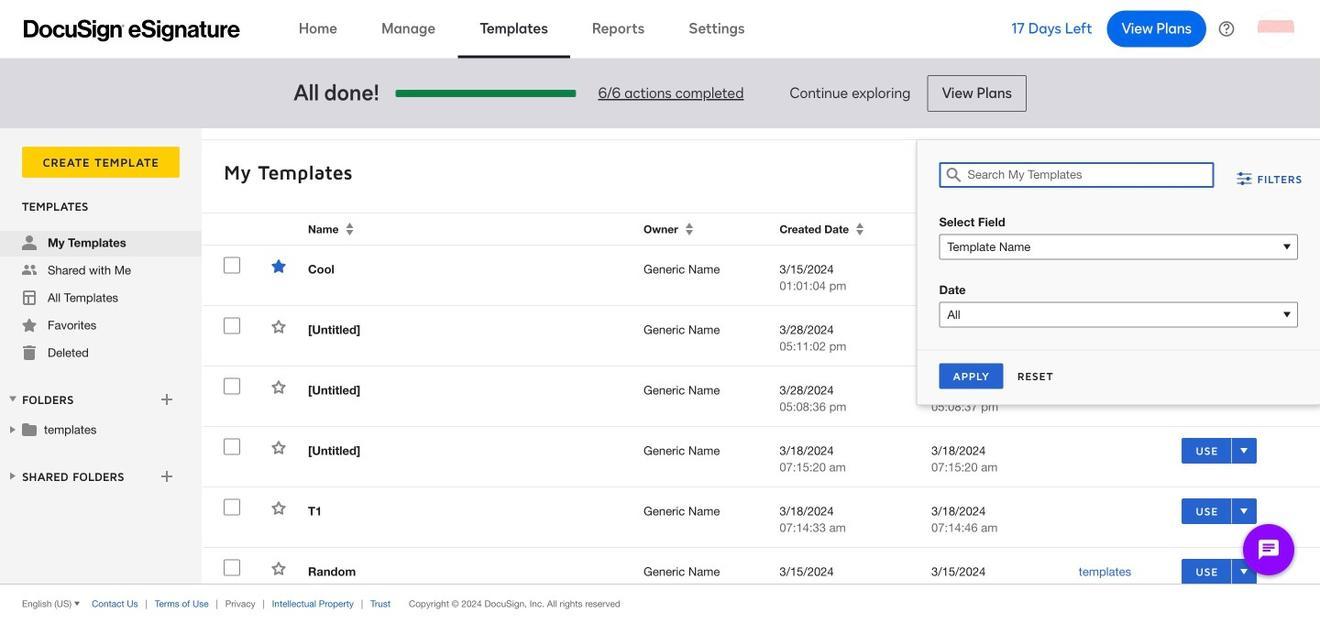Task type: vqa. For each thing, say whether or not it's contained in the screenshot.
Add T1 to favorites image
yes



Task type: locate. For each thing, give the bounding box(es) containing it.
add t1 to favorites image
[[272, 501, 286, 516]]

folder image
[[22, 422, 37, 437]]

trash image
[[22, 346, 37, 360]]

add [untitled] to favorites image up add t1 to favorites image
[[272, 441, 286, 455]]

add [untitled] to favorites image
[[272, 380, 286, 395], [272, 441, 286, 455]]

1 vertical spatial add [untitled] to favorites image
[[272, 441, 286, 455]]

user image
[[22, 236, 37, 250]]

add [untitled] to favorites image down add [untitled] to favorites image
[[272, 380, 286, 395]]

0 vertical spatial add [untitled] to favorites image
[[272, 380, 286, 395]]

docusign esignature image
[[24, 20, 240, 42]]

add random to favorites image
[[272, 562, 286, 577]]

Search My Templates text field
[[968, 163, 1214, 187]]



Task type: describe. For each thing, give the bounding box(es) containing it.
2 add [untitled] to favorites image from the top
[[272, 441, 286, 455]]

view shared folders image
[[6, 469, 20, 484]]

add [untitled] to favorites image
[[272, 320, 286, 334]]

1 add [untitled] to favorites image from the top
[[272, 380, 286, 395]]

templates image
[[22, 291, 37, 305]]

star filled image
[[22, 318, 37, 333]]

secondary navigation region
[[0, 128, 1321, 584]]

view folders image
[[6, 392, 20, 407]]

remove cool from favorites image
[[272, 259, 286, 274]]

shared image
[[22, 263, 37, 278]]

more info region
[[0, 584, 1321, 624]]

your uploaded profile image image
[[1258, 11, 1295, 47]]



